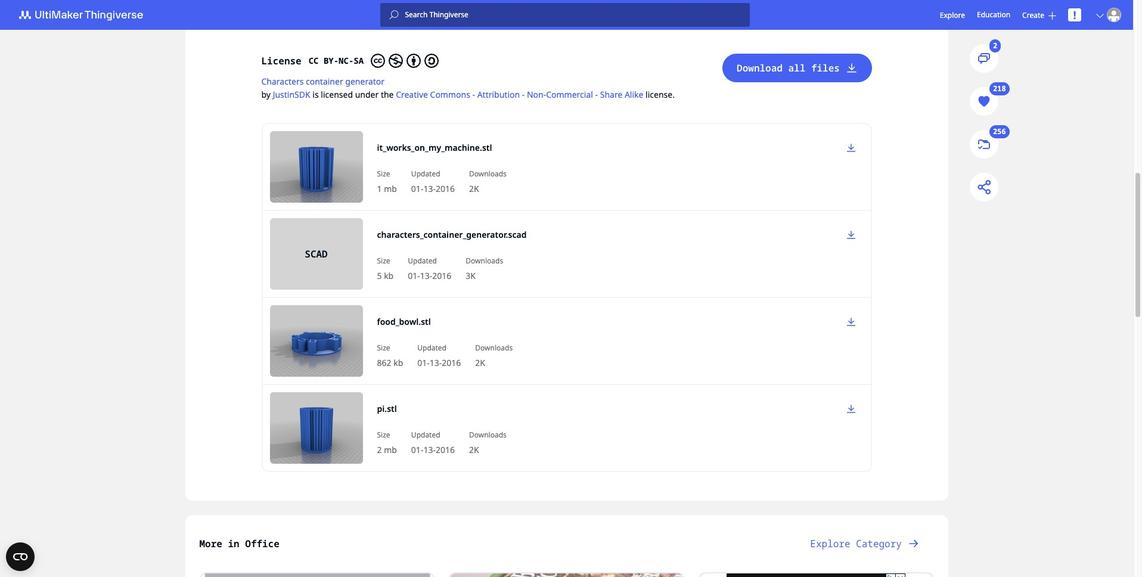 Task type: describe. For each thing, give the bounding box(es) containing it.
explore category link
[[797, 530, 934, 558]]

2016 for 2 mb
[[436, 444, 455, 456]]

01- for 1 mb
[[412, 183, 424, 194]]

kb for 862 kb
[[394, 357, 403, 369]]

preview of a 3d printable part image for pi.stl
[[270, 393, 363, 464]]

preview of a 3d printable part image for food_bowl.stl
[[270, 305, 363, 377]]

size 1 mb
[[377, 169, 397, 194]]

more in office
[[200, 537, 280, 551]]

1 horizontal spatial 1
[[583, 6, 587, 16]]

remixes
[[655, 4, 696, 17]]

01- for 5 kb
[[408, 270, 420, 282]]

alike
[[625, 89, 644, 100]]

explore button
[[941, 10, 966, 20]]

explore category
[[811, 537, 902, 551]]

256
[[994, 127, 1007, 137]]

218
[[994, 84, 1007, 94]]

characters
[[262, 76, 304, 87]]

create button
[[1023, 10, 1057, 20]]

education
[[978, 10, 1011, 20]]

mb for 2 mb
[[384, 444, 397, 456]]

makes
[[543, 4, 572, 17]]

updated for 2 mb
[[412, 430, 441, 440]]

open widget image
[[6, 543, 35, 571]]

sa
[[354, 55, 364, 66]]

nc-
[[339, 55, 354, 66]]

1 inside size 1 mb
[[377, 183, 382, 194]]

by
[[262, 89, 271, 100]]

characters container generator link
[[262, 76, 385, 87]]

it_works_on_my_machine.stl
[[377, 142, 492, 153]]

justinsdk
[[273, 89, 311, 100]]

generator
[[346, 76, 385, 87]]

thumbnail representing giant paper clip bookmark image
[[450, 574, 684, 577]]

2016 for 1 mb
[[436, 183, 455, 194]]

13- for 5 kb
[[420, 270, 433, 282]]

updated 01-13-2016 for 2 mb
[[412, 430, 455, 456]]

cc by-nc-sa
[[309, 55, 364, 66]]

preview of a 3d printable part image for it_works_on_my_machine.stl
[[270, 131, 363, 203]]

is
[[313, 89, 319, 100]]

downloads for pi.stl
[[469, 430, 507, 440]]

updated for 5 kb
[[408, 256, 437, 266]]

share
[[601, 89, 623, 100]]

size for 862
[[377, 343, 390, 353]]

size 2 mb
[[377, 430, 397, 456]]

all
[[789, 61, 806, 75]]

explore for explore button
[[941, 10, 966, 20]]

updated for 862 kb
[[418, 343, 447, 353]]

mb for 1 mb
[[384, 183, 397, 194]]

!
[[1074, 8, 1077, 22]]

the
[[381, 89, 394, 100]]

size for 2
[[377, 430, 390, 440]]

by-
[[324, 55, 339, 66]]

! link
[[1069, 8, 1082, 22]]

0 vertical spatial 2
[[994, 41, 998, 51]]

4
[[461, 6, 465, 16]]

food_bowl.stl
[[377, 316, 431, 327]]

size 862 kb
[[377, 343, 403, 369]]

category
[[857, 537, 902, 551]]

download
[[737, 61, 783, 75]]

creative commons - attribution - non-commercial - share alike link
[[396, 89, 644, 100]]

size for 1
[[377, 169, 390, 179]]

size 5 kb
[[377, 256, 394, 282]]

2016 for 862 kb
[[442, 357, 461, 369]]

2k for pi.stl
[[469, 444, 479, 456]]

licensed
[[321, 89, 353, 100]]

2 - from the left
[[522, 89, 525, 100]]

makerbot logo image
[[12, 8, 157, 22]]

2k for it_works_on_my_machine.stl
[[469, 183, 479, 194]]



Task type: locate. For each thing, give the bounding box(es) containing it.
2 preview of a 3d printable part image from the top
[[270, 305, 363, 377]]

13- right size 2 mb
[[424, 444, 436, 456]]

create
[[1023, 10, 1045, 20]]

01- right size 862 kb
[[418, 357, 430, 369]]

downloads 2k for pi.stl
[[469, 430, 507, 456]]

3 preview of a 3d printable part image from the top
[[270, 393, 363, 464]]

size down it_works_on_my_machine.stl
[[377, 169, 390, 179]]

Search Thingiverse text field
[[399, 10, 751, 20]]

downloads 2k for it_works_on_my_machine.stl
[[469, 169, 507, 194]]

2
[[994, 41, 998, 51], [377, 444, 382, 456]]

13- down it_works_on_my_machine.stl
[[424, 183, 436, 194]]

downloads for it_works_on_my_machine.stl
[[469, 169, 507, 179]]

1
[[583, 6, 587, 16], [377, 183, 382, 194]]

2 down the pi.stl
[[377, 444, 382, 456]]

updated
[[412, 169, 441, 179], [408, 256, 437, 266], [418, 343, 447, 353], [412, 430, 441, 440]]

1 vertical spatial preview of a 3d printable part image
[[270, 305, 363, 377]]

characters container generator by justinsdk is licensed under the creative commons - attribution - non-commercial - share alike license.
[[262, 76, 675, 100]]

2016
[[436, 183, 455, 194], [433, 270, 452, 282], [442, 357, 461, 369], [436, 444, 455, 456]]

13- for 1 mb
[[424, 183, 436, 194]]

updated 01-13-2016 down food_bowl.stl
[[418, 343, 461, 369]]

13- for 862 kb
[[430, 357, 442, 369]]

explore left education link
[[941, 10, 966, 20]]

updated 01-13-2016
[[412, 169, 455, 194], [408, 256, 452, 282], [418, 343, 461, 369], [412, 430, 455, 456]]

size inside the size 5 kb
[[377, 256, 390, 266]]

search control image
[[390, 10, 399, 20]]

13- right the size 5 kb
[[420, 270, 433, 282]]

0 vertical spatial preview of a 3d printable part image
[[270, 131, 363, 203]]

2016 for 5 kb
[[433, 270, 452, 282]]

updated 01-13-2016 for 5 kb
[[408, 256, 452, 282]]

- right commons
[[473, 89, 475, 100]]

justinsdk link
[[273, 89, 311, 100]]

downloads 2k
[[469, 169, 507, 194], [476, 343, 513, 369], [469, 430, 507, 456]]

3k
[[466, 270, 476, 282]]

updated 01-13-2016 down characters_container_generator.scad at the top
[[408, 256, 452, 282]]

downloads
[[469, 169, 507, 179], [466, 256, 504, 266], [476, 343, 513, 353], [469, 430, 507, 440]]

size for 5
[[377, 256, 390, 266]]

2 inside size 2 mb
[[377, 444, 382, 456]]

4 size from the top
[[377, 430, 390, 440]]

explore for explore category
[[811, 537, 851, 551]]

updated down it_works_on_my_machine.stl
[[412, 169, 441, 179]]

under
[[355, 89, 379, 100]]

1 size from the top
[[377, 169, 390, 179]]

5
[[377, 270, 382, 282]]

0 vertical spatial downloads 2k
[[469, 169, 507, 194]]

size inside size 2 mb
[[377, 430, 390, 440]]

01- right the size 5 kb
[[408, 270, 420, 282]]

updated right size 2 mb
[[412, 430, 441, 440]]

1 horizontal spatial 2
[[994, 41, 998, 51]]

0 vertical spatial 1
[[583, 6, 587, 16]]

kb
[[384, 270, 394, 282], [394, 357, 403, 369]]

1 vertical spatial mb
[[384, 444, 397, 456]]

01- right size 2 mb
[[412, 444, 424, 456]]

2 vertical spatial 2k
[[469, 444, 479, 456]]

0 horizontal spatial -
[[473, 89, 475, 100]]

download all files button
[[723, 54, 872, 82]]

updated right the size 5 kb
[[408, 256, 437, 266]]

updated 01-13-2016 right size 2 mb
[[412, 430, 455, 456]]

01- right size 1 mb
[[412, 183, 424, 194]]

preview of a 3d printable part image
[[270, 131, 363, 203], [270, 305, 363, 377], [270, 393, 363, 464]]

license.
[[646, 89, 675, 100]]

1 vertical spatial 2k
[[476, 357, 486, 369]]

- left non-
[[522, 89, 525, 100]]

updated 01-13-2016 down it_works_on_my_machine.stl
[[412, 169, 455, 194]]

1 vertical spatial 2
[[377, 444, 382, 456]]

0 horizontal spatial explore
[[811, 537, 851, 551]]

thumbnail representing desk headphone holder - updated image
[[201, 574, 434, 577]]

3 size from the top
[[377, 343, 390, 353]]

13- for 2 mb
[[424, 444, 436, 456]]

2 down education link
[[994, 41, 998, 51]]

2 vertical spatial downloads 2k
[[469, 430, 507, 456]]

mb inside size 1 mb
[[384, 183, 397, 194]]

mb inside size 2 mb
[[384, 444, 397, 456]]

1 horizontal spatial explore
[[941, 10, 966, 20]]

kb right 862
[[394, 357, 403, 369]]

kb inside the size 5 kb
[[384, 270, 394, 282]]

2 horizontal spatial -
[[596, 89, 598, 100]]

mb
[[384, 183, 397, 194], [384, 444, 397, 456]]

1 horizontal spatial -
[[522, 89, 525, 100]]

files
[[421, 4, 450, 17]]

education link
[[978, 8, 1011, 21]]

explore up the advertisement element
[[811, 537, 851, 551]]

236
[[706, 6, 719, 16]]

size inside size 1 mb
[[377, 169, 390, 179]]

01- for 2 mb
[[412, 444, 424, 456]]

pi.stl
[[377, 403, 397, 415]]

downloads 2k for food_bowl.stl
[[476, 343, 513, 369]]

explore
[[941, 10, 966, 20], [811, 537, 851, 551]]

1 - from the left
[[473, 89, 475, 100]]

kb right 5
[[384, 270, 394, 282]]

0 vertical spatial 2k
[[469, 183, 479, 194]]

updated down food_bowl.stl
[[418, 343, 447, 353]]

kb for 5 kb
[[384, 270, 394, 282]]

1 vertical spatial explore
[[811, 537, 851, 551]]

plusicon image
[[1049, 12, 1057, 19]]

updated 01-13-2016 for 1 mb
[[412, 169, 455, 194]]

updated 01-13-2016 for 862 kb
[[418, 343, 461, 369]]

size up 5
[[377, 256, 390, 266]]

size up 862
[[377, 343, 390, 353]]

size
[[377, 169, 390, 179], [377, 256, 390, 266], [377, 343, 390, 353], [377, 430, 390, 440]]

1 vertical spatial downloads 2k
[[476, 343, 513, 369]]

non-
[[527, 89, 547, 100]]

size down the pi.stl
[[377, 430, 390, 440]]

avatar image
[[1108, 8, 1122, 22]]

updated for 1 mb
[[412, 169, 441, 179]]

1 mb from the top
[[384, 183, 397, 194]]

2k for food_bowl.stl
[[476, 357, 486, 369]]

attribution
[[478, 89, 520, 100]]

office
[[245, 537, 280, 551]]

files
[[812, 61, 840, 75]]

downloads for characters_container_generator.scad
[[466, 256, 504, 266]]

2 vertical spatial preview of a 3d printable part image
[[270, 393, 363, 464]]

13-
[[424, 183, 436, 194], [420, 270, 433, 282], [430, 357, 442, 369], [424, 444, 436, 456]]

01-
[[412, 183, 424, 194], [408, 270, 420, 282], [418, 357, 430, 369], [412, 444, 424, 456]]

commons
[[430, 89, 471, 100]]

advertisement element
[[727, 574, 906, 577]]

license
[[262, 54, 302, 67]]

13- right size 862 kb
[[430, 357, 442, 369]]

0 vertical spatial explore
[[941, 10, 966, 20]]

- left share on the right top of the page
[[596, 89, 598, 100]]

2 size from the top
[[377, 256, 390, 266]]

1 vertical spatial 1
[[377, 183, 382, 194]]

0 horizontal spatial 2
[[377, 444, 382, 456]]

characters_container_generator.scad
[[377, 229, 527, 240]]

cc
[[309, 55, 319, 66]]

2 mb from the top
[[384, 444, 397, 456]]

kb inside size 862 kb
[[394, 357, 403, 369]]

size inside size 862 kb
[[377, 343, 390, 353]]

1 preview of a 3d printable part image from the top
[[270, 131, 363, 203]]

downloads for food_bowl.stl
[[476, 343, 513, 353]]

scad
[[305, 248, 328, 261]]

-
[[473, 89, 475, 100], [522, 89, 525, 100], [596, 89, 598, 100]]

2k
[[469, 183, 479, 194], [476, 357, 486, 369], [469, 444, 479, 456]]

0 vertical spatial mb
[[384, 183, 397, 194]]

in
[[228, 537, 240, 551]]

container
[[306, 76, 343, 87]]

862
[[377, 357, 392, 369]]

01- for 862 kb
[[418, 357, 430, 369]]

1 vertical spatial kb
[[394, 357, 403, 369]]

0 vertical spatial kb
[[384, 270, 394, 282]]

0 horizontal spatial 1
[[377, 183, 382, 194]]

creative
[[396, 89, 428, 100]]

more
[[200, 537, 222, 551]]

3 - from the left
[[596, 89, 598, 100]]

commercial
[[547, 89, 593, 100]]

download all files
[[737, 61, 840, 75]]

downloads 3k
[[466, 256, 504, 282]]



Task type: vqa. For each thing, say whether or not it's contained in the screenshot.


